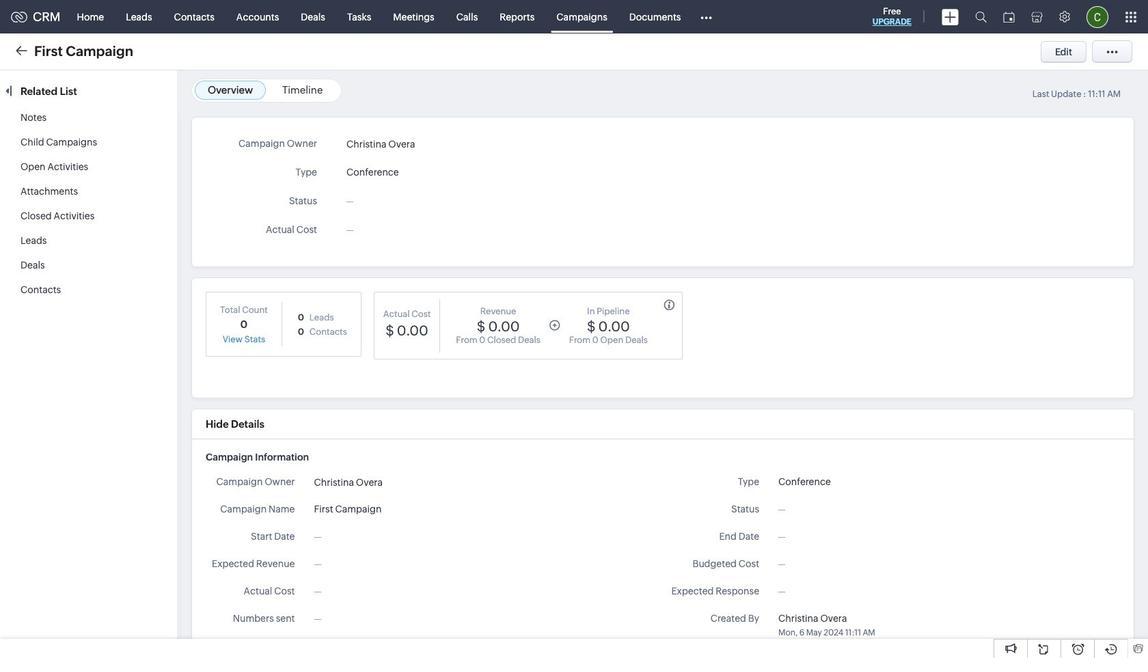 Task type: locate. For each thing, give the bounding box(es) containing it.
calendar image
[[1004, 11, 1015, 22]]

search image
[[976, 11, 987, 23]]

profile element
[[1079, 0, 1117, 33]]

create menu element
[[934, 0, 967, 33]]



Task type: vqa. For each thing, say whether or not it's contained in the screenshot.
Leads "link"
no



Task type: describe. For each thing, give the bounding box(es) containing it.
create menu image
[[942, 9, 959, 25]]

Other Modules field
[[692, 6, 722, 28]]

logo image
[[11, 11, 27, 22]]

profile image
[[1087, 6, 1109, 28]]

search element
[[967, 0, 995, 33]]



